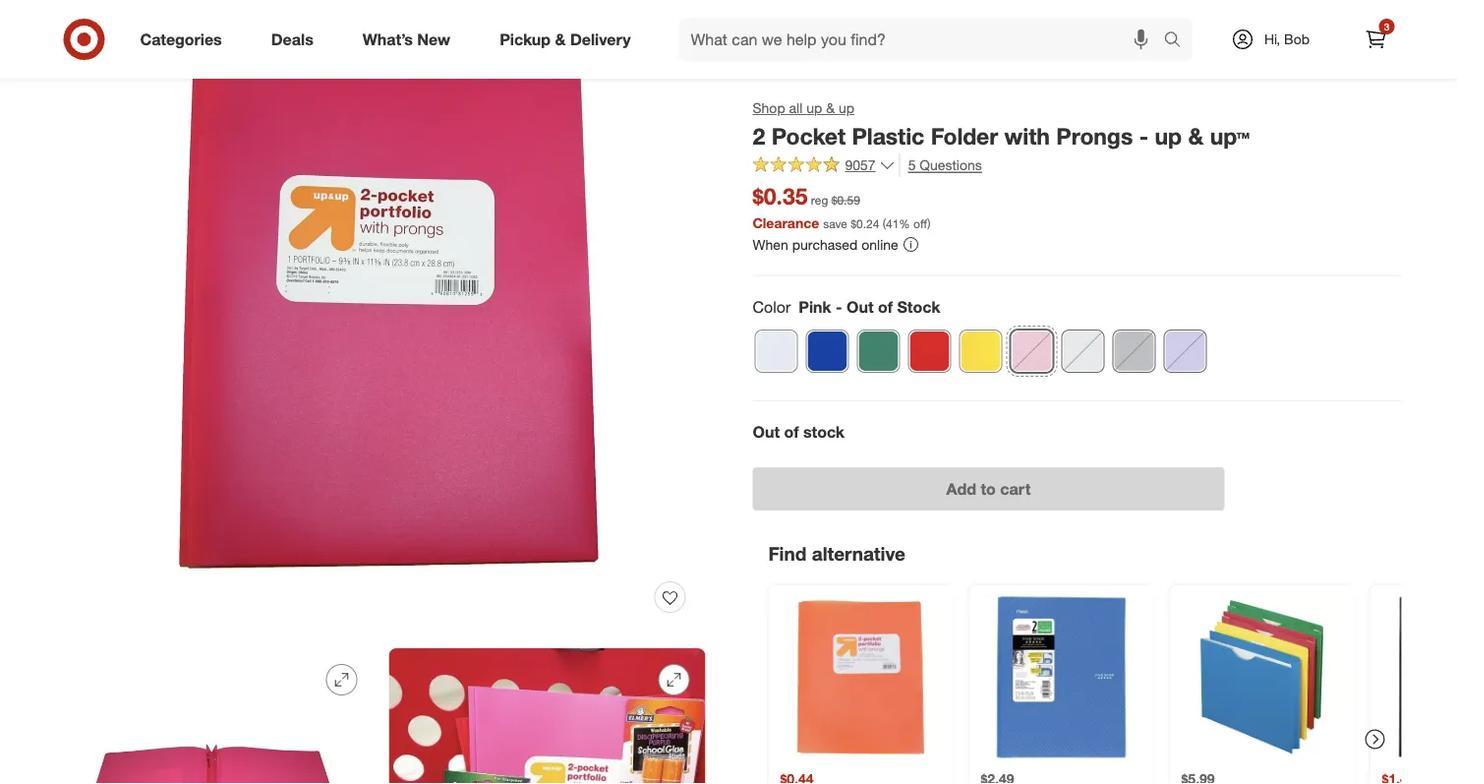 Task type: locate. For each thing, give the bounding box(es) containing it.
find
[[769, 542, 807, 565]]

1 vertical spatial out
[[753, 423, 780, 442]]

0 vertical spatial &
[[555, 30, 566, 49]]

1 horizontal spatial &
[[826, 99, 835, 117]]

1 horizontal spatial of
[[878, 297, 893, 316]]

0 vertical spatial of
[[878, 297, 893, 316]]

1 horizontal spatial out
[[847, 297, 874, 316]]

when purchased online
[[753, 236, 899, 253]]

$
[[851, 216, 857, 231]]

what's new
[[363, 30, 451, 49]]

1 vertical spatial -
[[836, 297, 843, 316]]

1 horizontal spatial -
[[1140, 122, 1149, 150]]

pickup
[[500, 30, 551, 49]]

&
[[555, 30, 566, 49], [826, 99, 835, 117], [1189, 122, 1204, 150]]

out right pink
[[847, 297, 874, 316]]

stock
[[804, 423, 845, 442]]

-
[[1140, 122, 1149, 150], [836, 297, 843, 316]]

add to cart
[[947, 479, 1031, 498]]

1 vertical spatial of
[[785, 423, 799, 442]]

$0.35 reg $0.59 clearance save $ 0.24 ( 41 % off )
[[753, 183, 931, 231]]

questions
[[920, 157, 983, 174]]

8ct expanding file folder multicolor - up & up™ image
[[1182, 597, 1343, 758]]

of
[[878, 297, 893, 316], [785, 423, 799, 442]]

0 horizontal spatial up
[[807, 99, 823, 117]]

2 vertical spatial &
[[1189, 122, 1204, 150]]

up up pocket
[[839, 99, 855, 117]]

pocket
[[772, 122, 846, 150]]

up right 'all'
[[807, 99, 823, 117]]

off
[[914, 216, 928, 231]]

green image
[[858, 331, 900, 372]]

& right 'all'
[[826, 99, 835, 117]]

& right pickup
[[555, 30, 566, 49]]

0 vertical spatial -
[[1140, 122, 1149, 150]]

0 vertical spatial out
[[847, 297, 874, 316]]

What can we help you find? suggestions appear below search field
[[679, 18, 1169, 61]]

search button
[[1155, 18, 1203, 65]]

add to cart button
[[753, 467, 1225, 511]]

up left "up™"
[[1155, 122, 1183, 150]]

red image
[[909, 331, 951, 372]]

out
[[847, 297, 874, 316], [753, 423, 780, 442]]

five star 2 pocket anti-microbial plastic folder with prongs black image
[[1383, 597, 1459, 758]]

prongs
[[1057, 122, 1134, 150]]

0 horizontal spatial out
[[753, 423, 780, 442]]

41
[[886, 216, 899, 231]]

pink - out of stock image
[[1012, 331, 1053, 372]]

- right pink
[[836, 297, 843, 316]]

0 horizontal spatial &
[[555, 30, 566, 49]]

photo from @targetdealfinder, 3 of 8 image
[[389, 648, 706, 783]]

categories link
[[123, 18, 247, 61]]

out left stock
[[753, 423, 780, 442]]

pickup & delivery link
[[483, 18, 656, 61]]

up
[[807, 99, 823, 117], [839, 99, 855, 117], [1155, 122, 1183, 150]]

up™
[[1211, 122, 1250, 150]]

& left "up™"
[[1189, 122, 1204, 150]]

categories
[[140, 30, 222, 49]]

- right prongs
[[1140, 122, 1149, 150]]

%
[[899, 216, 911, 231]]

$0.35
[[753, 183, 808, 210]]

deals
[[271, 30, 314, 49]]

clearance
[[753, 214, 820, 231]]

pickup & delivery
[[500, 30, 631, 49]]

online
[[862, 236, 899, 253]]

all
[[790, 99, 803, 117]]

cart
[[1001, 479, 1031, 498]]

color pink - out of stock
[[753, 297, 941, 316]]

2 horizontal spatial up
[[1155, 122, 1183, 150]]

0 horizontal spatial -
[[836, 297, 843, 316]]



Task type: vqa. For each thing, say whether or not it's contained in the screenshot.
'Circle'
no



Task type: describe. For each thing, give the bounding box(es) containing it.
0.24
[[857, 216, 880, 231]]

add
[[947, 479, 977, 498]]

search
[[1155, 32, 1203, 51]]

shop
[[753, 99, 786, 117]]

2 horizontal spatial &
[[1189, 122, 1204, 150]]

pink
[[799, 297, 832, 316]]

what's new link
[[346, 18, 475, 61]]

with
[[1005, 122, 1051, 150]]

out of stock
[[753, 423, 845, 442]]

$0.59
[[832, 193, 861, 208]]

delivery
[[570, 30, 631, 49]]

9057
[[846, 157, 876, 174]]

what's
[[363, 30, 413, 49]]

hi,
[[1265, 30, 1281, 48]]

shop all up & up 2 pocket plastic folder with prongs - up & up™
[[753, 99, 1250, 150]]

0 horizontal spatial of
[[785, 423, 799, 442]]

five star 2 pocket plastic folder with prongs (colors may vary) image
[[981, 597, 1143, 758]]

gray - out of stock image
[[1063, 331, 1104, 372]]

yellow image
[[961, 331, 1002, 372]]

5
[[909, 157, 916, 174]]

1 vertical spatial &
[[826, 99, 835, 117]]

find alternative
[[769, 542, 906, 565]]

5 questions
[[909, 157, 983, 174]]

stock
[[898, 297, 941, 316]]

save
[[824, 216, 848, 231]]

folder
[[931, 122, 999, 150]]

color
[[753, 297, 791, 316]]

3
[[1385, 20, 1390, 32]]

black - out of stock image
[[1114, 331, 1155, 372]]

purchased
[[793, 236, 858, 253]]

plastic
[[852, 122, 925, 150]]

9057 link
[[753, 154, 896, 178]]

(
[[883, 216, 886, 231]]

new
[[417, 30, 451, 49]]

reg
[[811, 193, 829, 208]]

white image
[[756, 331, 797, 372]]

- inside shop all up & up 2 pocket plastic folder with prongs - up & up™
[[1140, 122, 1149, 150]]

purple - out of stock image
[[1165, 331, 1207, 372]]

2 pocket plastic folder with prongs - up & up™, 2 of 8 image
[[57, 648, 373, 783]]

2 pocket plastic folder with prongs - up & up™, 1 of 8 image
[[57, 0, 706, 633]]

2
[[753, 122, 766, 150]]

hi, bob
[[1265, 30, 1310, 48]]

to
[[981, 479, 996, 498]]

5 questions link
[[900, 154, 983, 177]]

when
[[753, 236, 789, 253]]

3 link
[[1355, 18, 1398, 61]]

blue image
[[807, 331, 848, 372]]

)
[[928, 216, 931, 231]]

deals link
[[255, 18, 338, 61]]

alternative
[[812, 542, 906, 565]]

bob
[[1285, 30, 1310, 48]]

2 pocket plastic folder with prongs orange - up & up™ image
[[781, 597, 942, 758]]

1 horizontal spatial up
[[839, 99, 855, 117]]



